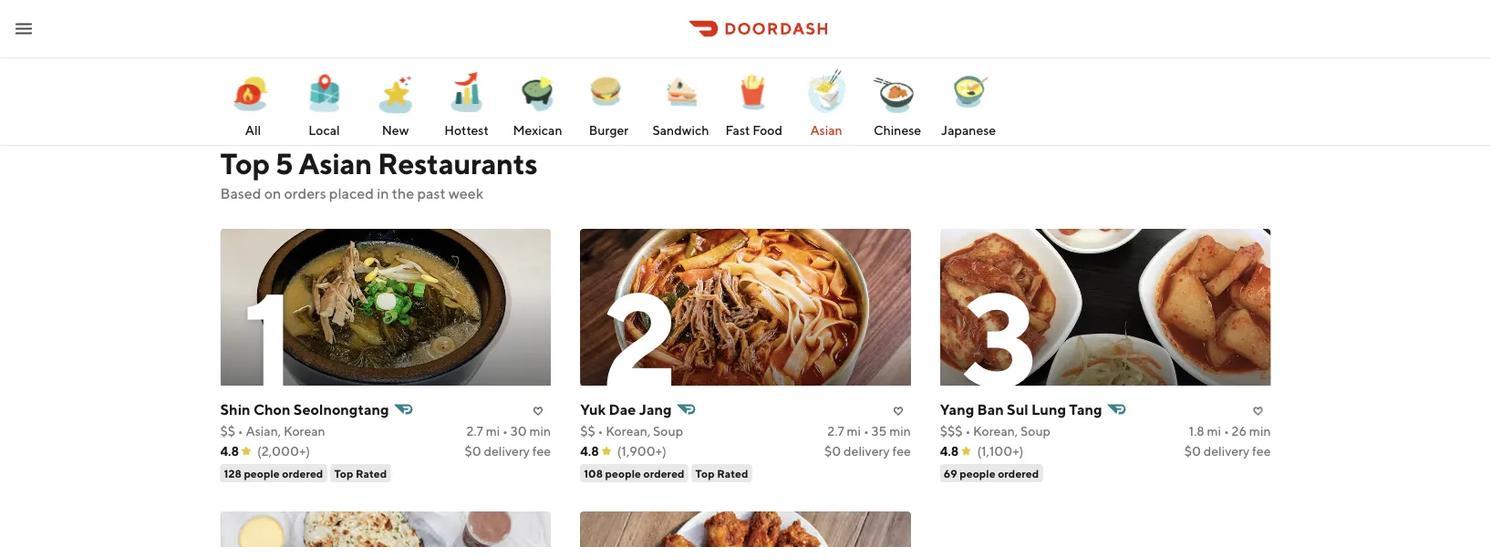 Task type: locate. For each thing, give the bounding box(es) containing it.
$​0 delivery fee for shin chon seolnongtang
[[465, 444, 551, 459]]

$​0 delivery fee
[[465, 444, 551, 459], [825, 444, 911, 459], [1185, 444, 1271, 459]]

$​0
[[465, 444, 481, 459], [825, 444, 841, 459], [1185, 444, 1201, 459]]

0 horizontal spatial $​0 delivery fee
[[465, 444, 551, 459]]

2 fee from the left
[[893, 444, 911, 459]]

3 $​0 from the left
[[1185, 444, 1201, 459]]

0 horizontal spatial delivery
[[484, 444, 530, 459]]

26
[[1232, 424, 1247, 439]]

lung
[[1032, 401, 1067, 418]]

top 5 asian restaurants based on orders placed in the past week
[[220, 146, 538, 202]]

69
[[944, 467, 958, 480]]

asian inside top 5 asian restaurants based on orders placed in the past week
[[299, 146, 372, 180]]

$​0 down 1.8
[[1185, 444, 1201, 459]]

mi left the 35
[[847, 424, 861, 439]]

1 2.7 from the left
[[467, 424, 483, 439]]

1 vertical spatial asian
[[299, 146, 372, 180]]

top down seolnongtang
[[334, 467, 353, 480]]

2 horizontal spatial ordered
[[998, 467, 1039, 480]]

mi left 30
[[486, 424, 500, 439]]

tang
[[1070, 401, 1103, 418]]

top right 108 people ordered at left
[[696, 467, 715, 480]]

ordered for jang
[[644, 467, 685, 480]]

2 horizontal spatial delivery
[[1204, 444, 1250, 459]]

2 mi from the left
[[847, 424, 861, 439]]

1 horizontal spatial 2.7
[[828, 424, 845, 439]]

$​0 down the 2.7 mi • 30 min
[[465, 444, 481, 459]]

yuk
[[580, 401, 606, 418]]

2.7
[[467, 424, 483, 439], [828, 424, 845, 439]]

1 horizontal spatial korean,
[[973, 424, 1018, 439]]

2.7 left the 35
[[828, 424, 845, 439]]

0 horizontal spatial people
[[244, 467, 280, 480]]

delivery down the 2.7 mi • 30 min
[[484, 444, 530, 459]]

top rated right 108 people ordered at left
[[696, 467, 749, 480]]

mi
[[486, 424, 500, 439], [847, 424, 861, 439], [1207, 424, 1222, 439]]

2 korean, from the left
[[973, 424, 1018, 439]]

1 • from the left
[[238, 424, 243, 439]]

chon
[[254, 401, 291, 418]]

3 mi from the left
[[1207, 424, 1222, 439]]

delivery down 2.7 mi • 35 min
[[844, 444, 890, 459]]

1 delivery from the left
[[484, 444, 530, 459]]

1 people from the left
[[244, 467, 280, 480]]

2 horizontal spatial min
[[1250, 424, 1271, 439]]

fee down 1.8 mi • 26 min
[[1253, 444, 1271, 459]]

2 soup from the left
[[1021, 424, 1051, 439]]

0 horizontal spatial fee
[[533, 444, 551, 459]]

2 horizontal spatial mi
[[1207, 424, 1222, 439]]

1 horizontal spatial ordered
[[644, 467, 685, 480]]

•
[[238, 424, 243, 439], [503, 424, 508, 439], [598, 424, 603, 439], [864, 424, 869, 439], [966, 424, 971, 439], [1224, 424, 1230, 439]]

$$$
[[940, 424, 963, 439]]

2.7 for jang
[[828, 424, 845, 439]]

min right 26
[[1250, 424, 1271, 439]]

4.8 up 108
[[580, 444, 599, 459]]

1 top rated from the left
[[334, 467, 387, 480]]

$​0 delivery fee for yuk dae jang
[[825, 444, 911, 459]]

$$$ • korean, soup
[[940, 424, 1051, 439]]

soup down lung
[[1021, 424, 1051, 439]]

fee down the 2.7 mi • 30 min
[[533, 444, 551, 459]]

1 fee from the left
[[533, 444, 551, 459]]

3 min from the left
[[1250, 424, 1271, 439]]

shin
[[220, 401, 251, 418]]

min
[[530, 424, 551, 439], [890, 424, 911, 439], [1250, 424, 1271, 439]]

mi for shin chon seolnongtang
[[486, 424, 500, 439]]

2 people from the left
[[605, 467, 641, 480]]

1 $​0 from the left
[[465, 444, 481, 459]]

6 • from the left
[[1224, 424, 1230, 439]]

1 $​0 delivery fee from the left
[[465, 444, 551, 459]]

1 horizontal spatial asian
[[810, 123, 843, 138]]

$​0 for shin chon seolnongtang
[[465, 444, 481, 459]]

korean, down yuk dae jang
[[606, 424, 651, 439]]

0 horizontal spatial $​0
[[465, 444, 481, 459]]

3 people from the left
[[960, 467, 996, 480]]

2 horizontal spatial top
[[696, 467, 715, 480]]

4.8
[[220, 444, 239, 459], [580, 444, 599, 459], [940, 444, 959, 459]]

2 • from the left
[[503, 424, 508, 439]]

1 horizontal spatial 4.8
[[580, 444, 599, 459]]

2 ordered from the left
[[644, 467, 685, 480]]

2 horizontal spatial $​0
[[1185, 444, 1201, 459]]

ordered down the (2,000+)
[[282, 467, 323, 480]]

4.8 up 128
[[220, 444, 239, 459]]

0 horizontal spatial ordered
[[282, 467, 323, 480]]

top rated
[[334, 467, 387, 480], [696, 467, 749, 480]]

2 horizontal spatial $​0 delivery fee
[[1185, 444, 1271, 459]]

$$
[[220, 424, 235, 439], [580, 424, 595, 439]]

min right the 35
[[890, 424, 911, 439]]

2 4.8 from the left
[[580, 444, 599, 459]]

new
[[382, 123, 409, 138]]

0 vertical spatial asian
[[810, 123, 843, 138]]

top rated for jang
[[696, 467, 749, 480]]

1 rated from the left
[[356, 467, 387, 480]]

0 horizontal spatial asian
[[299, 146, 372, 180]]

2 horizontal spatial people
[[960, 467, 996, 480]]

1 horizontal spatial fee
[[893, 444, 911, 459]]

$$ • korean, soup
[[580, 424, 683, 439]]

fee down 2.7 mi • 35 min
[[893, 444, 911, 459]]

asian
[[810, 123, 843, 138], [299, 146, 372, 180]]

1 horizontal spatial people
[[605, 467, 641, 480]]

(1,100+)
[[977, 444, 1024, 459]]

$​0 down 2.7 mi • 35 min
[[825, 444, 841, 459]]

3 fee from the left
[[1253, 444, 1271, 459]]

mi right 1.8
[[1207, 424, 1222, 439]]

0 horizontal spatial min
[[530, 424, 551, 439]]

$$ down shin
[[220, 424, 235, 439]]

korean,
[[606, 424, 651, 439], [973, 424, 1018, 439]]

3 4.8 from the left
[[940, 444, 959, 459]]

1 horizontal spatial top rated
[[696, 467, 749, 480]]

0 horizontal spatial mi
[[486, 424, 500, 439]]

0 horizontal spatial soup
[[653, 424, 683, 439]]

1 horizontal spatial min
[[890, 424, 911, 439]]

ordered down (1,900+)
[[644, 467, 685, 480]]

2 rated from the left
[[717, 467, 749, 480]]

dae
[[609, 401, 636, 418]]

fee
[[533, 444, 551, 459], [893, 444, 911, 459], [1253, 444, 1271, 459]]

1 horizontal spatial rated
[[717, 467, 749, 480]]

asian,
[[246, 424, 281, 439]]

1 horizontal spatial soup
[[1021, 424, 1051, 439]]

top up based
[[220, 146, 270, 180]]

people right 128
[[244, 467, 280, 480]]

2.7 mi • 35 min
[[828, 424, 911, 439]]

ordered
[[282, 467, 323, 480], [644, 467, 685, 480], [998, 467, 1039, 480]]

asian up 'placed'
[[299, 146, 372, 180]]

min for shin chon seolnongtang
[[530, 424, 551, 439]]

sul
[[1007, 401, 1029, 418]]

2 top rated from the left
[[696, 467, 749, 480]]

1 horizontal spatial mi
[[847, 424, 861, 439]]

1 ordered from the left
[[282, 467, 323, 480]]

people for chon
[[244, 467, 280, 480]]

2 $​0 from the left
[[825, 444, 841, 459]]

japanese
[[942, 123, 996, 138]]

108 people ordered
[[584, 467, 685, 480]]

2.7 left 30
[[467, 424, 483, 439]]

ordered down (1,100+)
[[998, 467, 1039, 480]]

0 horizontal spatial $$
[[220, 424, 235, 439]]

yang
[[940, 401, 975, 418]]

delivery down 1.8 mi • 26 min
[[1204, 444, 1250, 459]]

30
[[511, 424, 527, 439]]

• left 26
[[1224, 424, 1230, 439]]

rated
[[356, 467, 387, 480], [717, 467, 749, 480]]

delivery for yang ban sul lung tang
[[1204, 444, 1250, 459]]

128 people ordered
[[224, 467, 323, 480]]

soup for jang
[[653, 424, 683, 439]]

top
[[220, 146, 270, 180], [334, 467, 353, 480], [696, 467, 715, 480]]

all
[[245, 123, 261, 138]]

korean, for ban
[[973, 424, 1018, 439]]

asian right 'food'
[[810, 123, 843, 138]]

1 korean, from the left
[[606, 424, 651, 439]]

$​0 delivery fee down 2.7 mi • 35 min
[[825, 444, 911, 459]]

$​0 delivery fee down the 2.7 mi • 30 min
[[465, 444, 551, 459]]

• right $$$ at the bottom right of the page
[[966, 424, 971, 439]]

2 $​0 delivery fee from the left
[[825, 444, 911, 459]]

2 horizontal spatial fee
[[1253, 444, 1271, 459]]

people down (1,900+)
[[605, 467, 641, 480]]

yang ban sul lung tang
[[940, 401, 1103, 418]]

delivery for yuk dae jang
[[844, 444, 890, 459]]

1 min from the left
[[530, 424, 551, 439]]

1 soup from the left
[[653, 424, 683, 439]]

1 $$ from the left
[[220, 424, 235, 439]]

1 mi from the left
[[486, 424, 500, 439]]

• left 30
[[503, 424, 508, 439]]

0 horizontal spatial korean,
[[606, 424, 651, 439]]

fee for yuk dae jang
[[893, 444, 911, 459]]

3 $​0 delivery fee from the left
[[1185, 444, 1271, 459]]

0 horizontal spatial top
[[220, 146, 270, 180]]

128
[[224, 467, 242, 480]]

people
[[244, 467, 280, 480], [605, 467, 641, 480], [960, 467, 996, 480]]

$$ down yuk
[[580, 424, 595, 439]]

1 horizontal spatial delivery
[[844, 444, 890, 459]]

min right 30
[[530, 424, 551, 439]]

2 delivery from the left
[[844, 444, 890, 459]]

orders
[[284, 185, 326, 202]]

1 horizontal spatial $​0
[[825, 444, 841, 459]]

• down yuk
[[598, 424, 603, 439]]

$​0 delivery fee down 1.8 mi • 26 min
[[1185, 444, 1271, 459]]

2 min from the left
[[890, 424, 911, 439]]

• left the 35
[[864, 424, 869, 439]]

top rated down seolnongtang
[[334, 467, 387, 480]]

3 delivery from the left
[[1204, 444, 1250, 459]]

0 horizontal spatial rated
[[356, 467, 387, 480]]

4.8 down $$$ at the bottom right of the page
[[940, 444, 959, 459]]

delivery
[[484, 444, 530, 459], [844, 444, 890, 459], [1204, 444, 1250, 459]]

soup
[[653, 424, 683, 439], [1021, 424, 1051, 439]]

people right 69
[[960, 467, 996, 480]]

min for yuk dae jang
[[890, 424, 911, 439]]

yuk dae jang
[[580, 401, 672, 418]]

soup down jang
[[653, 424, 683, 439]]

0 horizontal spatial 4.8
[[220, 444, 239, 459]]

• down shin
[[238, 424, 243, 439]]

1 horizontal spatial top
[[334, 467, 353, 480]]

fee for yang ban sul lung tang
[[1253, 444, 1271, 459]]

0 horizontal spatial 2.7
[[467, 424, 483, 439]]

2 2.7 from the left
[[828, 424, 845, 439]]

restaurants
[[378, 146, 538, 180]]

108
[[584, 467, 603, 480]]

$​0 for yuk dae jang
[[825, 444, 841, 459]]

2 $$ from the left
[[580, 424, 595, 439]]

1 4.8 from the left
[[220, 444, 239, 459]]

2 horizontal spatial 4.8
[[940, 444, 959, 459]]

1 horizontal spatial $$
[[580, 424, 595, 439]]

korean, up (1,100+)
[[973, 424, 1018, 439]]

0 horizontal spatial top rated
[[334, 467, 387, 480]]

1 horizontal spatial $​0 delivery fee
[[825, 444, 911, 459]]



Task type: vqa. For each thing, say whether or not it's contained in the screenshot.
Reviews within the Reviews 18,600+ ratings • 313 public reviews
no



Task type: describe. For each thing, give the bounding box(es) containing it.
ban
[[978, 401, 1004, 418]]

top inside top 5 asian restaurants based on orders placed in the past week
[[220, 146, 270, 180]]

burger
[[589, 123, 629, 138]]

jang
[[639, 401, 672, 418]]

fee for shin chon seolnongtang
[[533, 444, 551, 459]]

top for yuk
[[696, 467, 715, 480]]

4.8 for shin chon seolnongtang
[[220, 444, 239, 459]]

soup for sul
[[1021, 424, 1051, 439]]

placed
[[329, 185, 374, 202]]

35
[[872, 424, 887, 439]]

in
[[377, 185, 389, 202]]

food
[[753, 123, 783, 138]]

rated for jang
[[717, 467, 749, 480]]

min for yang ban sul lung tang
[[1250, 424, 1271, 439]]

$$ • asian, korean
[[220, 424, 325, 439]]

the
[[392, 185, 414, 202]]

local
[[309, 123, 340, 138]]

5
[[275, 146, 293, 180]]

on
[[264, 185, 281, 202]]

delivery for shin chon seolnongtang
[[484, 444, 530, 459]]

past
[[417, 185, 446, 202]]

chinese
[[874, 123, 922, 138]]

top for shin
[[334, 467, 353, 480]]

hottest
[[445, 123, 489, 138]]

open menu image
[[13, 18, 35, 40]]

69 people ordered
[[944, 467, 1039, 480]]

2.7 mi • 30 min
[[467, 424, 551, 439]]

korean, for dae
[[606, 424, 651, 439]]

top rated for seolnongtang
[[334, 467, 387, 480]]

4.8 for yang ban sul lung tang
[[940, 444, 959, 459]]

4 • from the left
[[864, 424, 869, 439]]

mexican
[[513, 123, 562, 138]]

people for dae
[[605, 467, 641, 480]]

$$ for yuk
[[580, 424, 595, 439]]

korean
[[284, 424, 325, 439]]

(2,000+)
[[257, 444, 310, 459]]

(1,900+)
[[617, 444, 667, 459]]

$​0 for yang ban sul lung tang
[[1185, 444, 1201, 459]]

week
[[449, 185, 484, 202]]

shin chon seolnongtang
[[220, 401, 389, 418]]

4.8 for yuk dae jang
[[580, 444, 599, 459]]

mi for yuk dae jang
[[847, 424, 861, 439]]

ordered for seolnongtang
[[282, 467, 323, 480]]

$​0 delivery fee for yang ban sul lung tang
[[1185, 444, 1271, 459]]

seolnongtang
[[294, 401, 389, 418]]

$$ for shin
[[220, 424, 235, 439]]

3 ordered from the left
[[998, 467, 1039, 480]]

fast
[[726, 123, 750, 138]]

3 • from the left
[[598, 424, 603, 439]]

sandwich
[[653, 123, 709, 138]]

mi for yang ban sul lung tang
[[1207, 424, 1222, 439]]

2.7 for seolnongtang
[[467, 424, 483, 439]]

fast food
[[726, 123, 783, 138]]

based
[[220, 185, 261, 202]]

1.8 mi • 26 min
[[1189, 424, 1271, 439]]

5 • from the left
[[966, 424, 971, 439]]

1.8
[[1189, 424, 1205, 439]]

rated for seolnongtang
[[356, 467, 387, 480]]



